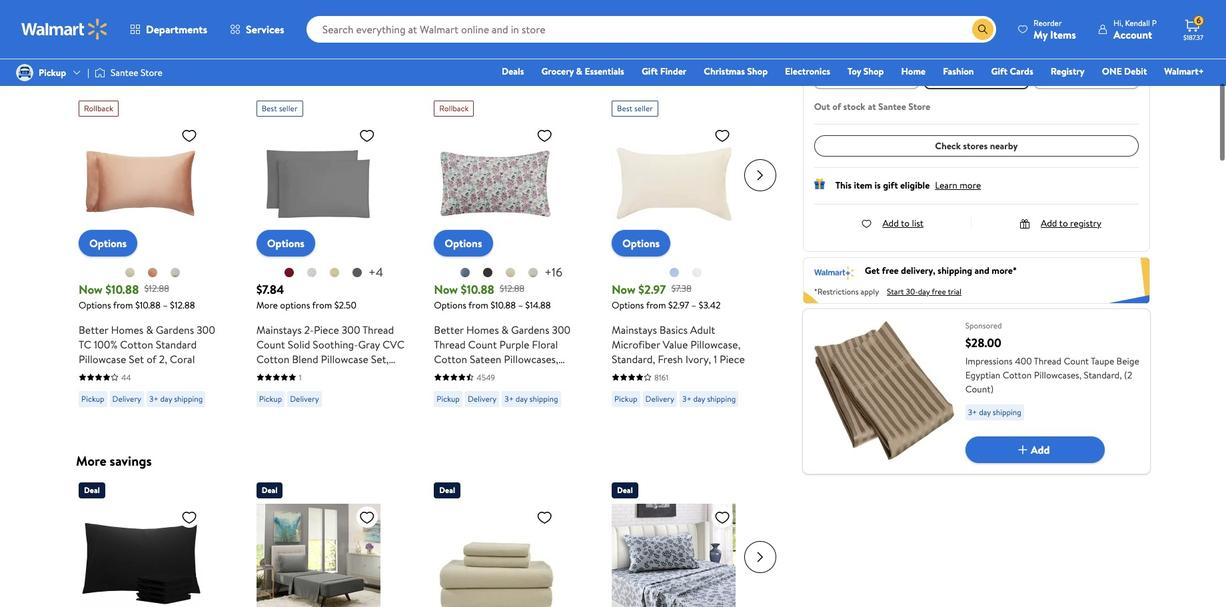 Task type: locate. For each thing, give the bounding box(es) containing it.
pink image
[[284, 267, 295, 278]]

2 horizontal spatial $12.88
[[500, 282, 525, 295]]

0 horizontal spatial standard,
[[612, 352, 655, 366]]

search icon image
[[978, 24, 988, 35]]

& down now $10.88 $12.88 options from $10.88 – $14.88
[[501, 322, 509, 337]]

2 from from the left
[[312, 298, 332, 312]]

& right grocery
[[576, 65, 582, 78]]

2 better from the left
[[434, 322, 464, 337]]

cotton
[[120, 337, 153, 352], [256, 352, 290, 366], [434, 352, 467, 366], [1003, 368, 1032, 382]]

2 horizontal spatial –
[[691, 298, 697, 312]]

from for better homes & gardens 300 tc 100% cotton standard pillowcase set of 2, coral
[[113, 298, 133, 312]]

check down the 'intent image for pickup'
[[953, 67, 975, 79]]

– inside now $10.88 $12.88 options from $10.88 – $12.88
[[163, 298, 168, 312]]

day for better homes & gardens 300 thread count purple floral cotton sateen pillowcases, queen, 2
[[516, 393, 528, 404]]

standard, down taupe
[[1084, 368, 1122, 382]]

stock right toy
[[870, 67, 888, 79]]

count left solid
[[256, 337, 285, 352]]

0 vertical spatial check
[[953, 67, 975, 79]]

add to favorites list, better homes & gardens 300 thread count purple floral cotton sateen pillowcases, queen, 2 image
[[537, 127, 553, 144]]

0 horizontal spatial shop
[[747, 65, 768, 78]]

0 horizontal spatial better
[[79, 322, 108, 337]]

day down ivory,
[[693, 393, 705, 404]]

better inside "better homes & gardens 300 tc 100% cotton standard pillowcase set of 2, coral"
[[79, 322, 108, 337]]

delivery down 44
[[112, 393, 141, 404]]

2 – from the left
[[518, 298, 523, 312]]

0 horizontal spatial now
[[79, 281, 103, 298]]

thread for 2-
[[362, 322, 394, 337]]

1 vertical spatial $2.97
[[668, 298, 689, 312]]

electronics link
[[779, 64, 836, 79]]

pillowcases,
[[504, 352, 558, 366], [1034, 368, 1082, 382]]

3+ day shipping down ivory,
[[682, 393, 736, 404]]

pickup for mainstays 2-piece 300 thread count solid soothing-gray cvc cotton blend pillowcase set, standard/queen
[[259, 393, 282, 404]]

standard,
[[612, 352, 655, 366], [1084, 368, 1122, 382]]

count for 2-
[[256, 337, 285, 352]]

finder
[[660, 65, 687, 78]]

delivery for mainstays basics adult microfiber value pillowcase, standard, fresh ivory, 1 piece
[[645, 393, 674, 404]]

learn
[[935, 179, 958, 192]]

add to favorites list, mainstays 2-piece 300 thread count solid soothing-gray cvc cotton blend pillowcase set, standard/queen image
[[359, 127, 375, 144]]

standard, up 8161
[[612, 352, 655, 366]]

product group
[[79, 95, 227, 412], [256, 95, 405, 412], [434, 95, 582, 412], [612, 95, 760, 412], [79, 477, 227, 607], [256, 477, 405, 607], [434, 477, 582, 607], [612, 477, 760, 607]]

pickup down the standard/queen
[[259, 393, 282, 404]]

 image
[[95, 66, 105, 79]]

this
[[835, 179, 852, 192]]

1 horizontal spatial rollback
[[439, 102, 469, 114]]

delivery not available
[[1064, 55, 1109, 79]]

better inside better homes & gardens 300 thread count purple floral cotton sateen pillowcases, queen, 2
[[434, 322, 464, 337]]

options link up brownstone image
[[79, 230, 137, 256]]

homes for count
[[466, 322, 499, 337]]

0 horizontal spatial brownstone image
[[329, 267, 340, 278]]

services
[[246, 22, 284, 37]]

0 horizontal spatial best seller
[[262, 102, 298, 114]]

0 vertical spatial more
[[256, 298, 278, 312]]

brownstone image right soot grey icon
[[505, 267, 516, 278]]

brownstone image left grey flannel icon
[[329, 267, 340, 278]]

2 pillowcase from the left
[[321, 352, 368, 366]]

next slide for similar items you might like list image
[[744, 159, 776, 191]]

2 horizontal spatial &
[[576, 65, 582, 78]]

cotton inside "mainstays 2-piece 300 thread count solid soothing-gray cvc cotton blend pillowcase set, standard/queen"
[[256, 352, 290, 366]]

sponsored $28.00 impressions 400 thread count taupe beige egyptian cotton pillowcases, standard, (2 count)
[[965, 320, 1139, 396]]

0 horizontal spatial best
[[262, 102, 277, 114]]

mainstays left basics
[[612, 322, 657, 337]]

0 horizontal spatial mainstays
[[256, 322, 302, 337]]

solid
[[288, 337, 310, 352]]

now inside now $2.97 $7.38 options from $2.97 – $3.42
[[612, 281, 636, 298]]

pickup for mainstays basics adult microfiber value pillowcase, standard, fresh ivory, 1 piece
[[614, 393, 637, 404]]

300 for better homes & gardens 300 tc 100% cotton standard pillowcase set of 2, coral
[[197, 322, 215, 337]]

rollback for better homes & gardens 300 tc 100% cotton standard pillowcase set of 2, coral
[[84, 102, 113, 114]]

shop right christmas
[[747, 65, 768, 78]]

1 pillowcase from the left
[[79, 352, 126, 366]]

$12.88 for purple
[[500, 282, 525, 295]]

count inside "mainstays 2-piece 300 thread count solid soothing-gray cvc cotton blend pillowcase set, standard/queen"
[[256, 337, 285, 352]]

$7.84 more options from $2.50
[[256, 281, 357, 312]]

0 horizontal spatial pillowcase
[[79, 352, 126, 366]]

2 horizontal spatial of
[[860, 67, 868, 79]]

deal for 'clara clark twin xl size bed sheets set, deep pocket 3-piece, 1800 series hotel luxury soft microfiber, gray' image
[[262, 484, 277, 496]]

adult
[[690, 322, 715, 337]]

0 horizontal spatial piece
[[314, 322, 339, 337]]

pickup check nearby
[[953, 55, 1000, 79]]

1 best from the left
[[262, 102, 277, 114]]

mainstays basics adult microfiber value pillowcase, standard, fresh ivory, 1 piece image
[[612, 122, 736, 246]]

2 brownstone image from the left
[[505, 267, 516, 278]]

1 rollback from the left
[[84, 102, 113, 114]]

from
[[113, 298, 133, 312], [312, 298, 332, 312], [468, 298, 488, 312], [646, 298, 666, 312]]

0 vertical spatial pillowcases,
[[504, 352, 558, 366]]

nearby right "stores"
[[990, 139, 1018, 153]]

piece
[[314, 322, 339, 337], [720, 352, 745, 366]]

3+ down "better homes & gardens 300 tc 100% cotton standard pillowcase set of 2, coral"
[[149, 393, 158, 404]]

add inside button
[[1031, 442, 1050, 457]]

day down count)
[[979, 406, 991, 418]]

1 horizontal spatial thread
[[434, 337, 466, 352]]

options link up "slate blue" icon
[[434, 230, 493, 256]]

1 mainstays from the left
[[256, 322, 302, 337]]

from inside $7.84 more options from $2.50
[[312, 298, 332, 312]]

2 300 from the left
[[342, 322, 360, 337]]

$12.88 for cotton
[[144, 282, 169, 295]]

1 vertical spatial out
[[814, 100, 830, 113]]

stock left at
[[843, 100, 865, 113]]

one debit link
[[1096, 64, 1153, 79]]

delivery down 8161
[[645, 393, 674, 404]]

gift
[[642, 65, 658, 78], [991, 65, 1008, 78]]

1 horizontal spatial santee
[[878, 100, 906, 113]]

delivery for mainstays 2-piece 300 thread count solid soothing-gray cvc cotton blend pillowcase set, standard/queen
[[290, 393, 319, 404]]

1 shop from the left
[[747, 65, 768, 78]]

4 from from the left
[[646, 298, 666, 312]]

$2.97 left "$7.38"
[[639, 281, 666, 298]]

beige
[[1117, 354, 1139, 368]]

gift left cards
[[991, 65, 1008, 78]]

basics
[[660, 322, 688, 337]]

0 horizontal spatial 1
[[299, 372, 302, 383]]

gift left finder
[[642, 65, 658, 78]]

thread up 'queen,'
[[434, 337, 466, 352]]

3+ down count)
[[968, 406, 977, 418]]

1 horizontal spatial better
[[434, 322, 464, 337]]

0 horizontal spatial $2.97
[[639, 281, 666, 298]]

1 – from the left
[[163, 298, 168, 312]]

1 gardens from the left
[[156, 322, 194, 337]]

$2.97 down "$7.38"
[[668, 298, 689, 312]]

1 deal from the left
[[84, 484, 100, 496]]

best seller for now
[[617, 102, 653, 114]]

1 horizontal spatial piece
[[720, 352, 745, 366]]

– left $14.88
[[518, 298, 523, 312]]

debit
[[1124, 65, 1147, 78]]

what
[[115, 74, 134, 87]]

options link for mainstays basics adult microfiber value pillowcase, standard, fresh ivory, 1 piece
[[612, 230, 671, 256]]

piece down $2.50
[[314, 322, 339, 337]]

from down brownstone image
[[113, 298, 133, 312]]

2 best from the left
[[617, 102, 633, 114]]

0 horizontal spatial free
[[882, 264, 899, 277]]

homes up sateen
[[466, 322, 499, 337]]

$12.88 inside now $10.88 $12.88 options from $10.88 – $14.88
[[500, 282, 525, 295]]

4 options link from the left
[[612, 230, 671, 256]]

pillowcase inside "mainstays 2-piece 300 thread count solid soothing-gray cvc cotton blend pillowcase set, standard/queen"
[[321, 352, 368, 366]]

cotton inside better homes & gardens 300 thread count purple floral cotton sateen pillowcases, queen, 2
[[434, 352, 467, 366]]

shipping down count)
[[993, 406, 1022, 418]]

gardens inside better homes & gardens 300 thread count purple floral cotton sateen pillowcases, queen, 2
[[511, 322, 549, 337]]

1 horizontal spatial count
[[468, 337, 497, 352]]

1 down the blend
[[299, 372, 302, 383]]

1 options link from the left
[[79, 230, 137, 256]]

gardens
[[156, 322, 194, 337], [511, 322, 549, 337]]

pillowcase
[[79, 352, 126, 366], [321, 352, 368, 366]]

pickup for better homes & gardens 300 tc 100% cotton standard pillowcase set of 2, coral
[[81, 393, 104, 404]]

add for add to registry
[[1041, 217, 1057, 230]]

1 homes from the left
[[111, 322, 144, 337]]

1 horizontal spatial shop
[[863, 65, 884, 78]]

options link for better homes & gardens 300 thread count purple floral cotton sateen pillowcases, queen, 2
[[434, 230, 493, 256]]

pillowcase up 44
[[79, 352, 126, 366]]

delivery down 4549
[[468, 393, 497, 404]]

to left list
[[901, 217, 910, 230]]

piece inside "mainstays 2-piece 300 thread count solid soothing-gray cvc cotton blend pillowcase set, standard/queen"
[[314, 322, 339, 337]]

1 horizontal spatial standard,
[[1084, 368, 1122, 382]]

now inside now $10.88 $12.88 options from $10.88 – $14.88
[[434, 281, 458, 298]]

1 vertical spatial stock
[[843, 100, 865, 113]]

1 seller from the left
[[279, 102, 298, 114]]

day down 2,
[[160, 393, 172, 404]]

2 horizontal spatial count
[[1064, 354, 1089, 368]]

homes inside "better homes & gardens 300 tc 100% cotton standard pillowcase set of 2, coral"
[[111, 322, 144, 337]]

gift
[[883, 179, 898, 192]]

1 vertical spatial standard,
[[1084, 368, 1122, 382]]

0 horizontal spatial of
[[147, 352, 156, 366]]

0 vertical spatial out
[[845, 67, 858, 79]]

2 gift from the left
[[991, 65, 1008, 78]]

delivery for better homes & gardens 300 tc 100% cotton standard pillowcase set of 2, coral
[[112, 393, 141, 404]]

0 vertical spatial standard,
[[612, 352, 655, 366]]

learn more button
[[935, 179, 981, 192]]

1 horizontal spatial pillowcases,
[[1034, 368, 1082, 382]]

home link
[[895, 64, 932, 79]]

options up now $2.97 $7.38 options from $2.97 – $3.42
[[622, 236, 660, 250]]

options down "slate blue" icon
[[434, 298, 466, 312]]

gray
[[358, 337, 380, 352]]

1 vertical spatial nearby
[[990, 139, 1018, 153]]

customers
[[136, 74, 179, 87]]

cotton left 2 at the left bottom of page
[[434, 352, 467, 366]]

day down better homes & gardens 300 thread count purple floral cotton sateen pillowcases, queen, 2
[[516, 393, 528, 404]]

from inside now $10.88 $12.88 options from $10.88 – $14.88
[[468, 298, 488, 312]]

free
[[882, 264, 899, 277], [932, 286, 946, 297]]

 image
[[16, 64, 33, 81]]

coral image
[[148, 267, 158, 278]]

1 horizontal spatial 300
[[342, 322, 360, 337]]

– up "standard"
[[163, 298, 168, 312]]

from inside now $10.88 $12.88 options from $10.88 – $12.88
[[113, 298, 133, 312]]

purple
[[500, 337, 529, 352]]

of inside "better homes & gardens 300 tc 100% cotton standard pillowcase set of 2, coral"
[[147, 352, 156, 366]]

300 inside "better homes & gardens 300 tc 100% cotton standard pillowcase set of 2, coral"
[[197, 322, 215, 337]]

nearby right the fashion
[[977, 67, 1000, 79]]

grocery & essentials link
[[535, 64, 630, 79]]

cotton down 400
[[1003, 368, 1032, 382]]

1 better from the left
[[79, 322, 108, 337]]

mainstays inside mainstays basics adult microfiber value pillowcase, standard, fresh ivory, 1 piece
[[612, 322, 657, 337]]

pickup down tc
[[81, 393, 104, 404]]

more inside $7.84 more options from $2.50
[[256, 298, 278, 312]]

gifting made easy image
[[814, 179, 825, 189]]

2 deal from the left
[[262, 484, 277, 496]]

– left $3.42
[[691, 298, 697, 312]]

1 horizontal spatial now
[[434, 281, 458, 298]]

shipping inside banner
[[938, 264, 972, 277]]

1 horizontal spatial gardens
[[511, 322, 549, 337]]

now for better homes & gardens 300 tc 100% cotton standard pillowcase set of 2, coral
[[79, 281, 103, 298]]

to left registry
[[1059, 217, 1068, 230]]

– for floral
[[518, 298, 523, 312]]

0 horizontal spatial gardens
[[156, 322, 194, 337]]

0 vertical spatial of
[[860, 67, 868, 79]]

3+ down ivory,
[[682, 393, 691, 404]]

4 deal from the left
[[617, 484, 633, 496]]

thread inside "mainstays 2-piece 300 thread count solid soothing-gray cvc cotton blend pillowcase set, standard/queen"
[[362, 322, 394, 337]]

1
[[714, 352, 717, 366], [299, 372, 302, 383]]

microfiber
[[612, 337, 660, 352]]

3+ down better homes & gardens 300 thread count purple floral cotton sateen pillowcases, queen, 2
[[505, 393, 514, 404]]

get
[[871, 2, 889, 19]]

coral
[[170, 352, 195, 366]]

3+ day shipping down count)
[[968, 406, 1022, 418]]

out inside shipping out of stock
[[845, 67, 858, 79]]

more down $7.84
[[256, 298, 278, 312]]

count up 2 at the left bottom of page
[[468, 337, 497, 352]]

homes for 100%
[[111, 322, 144, 337]]

options link up pink 'image'
[[256, 230, 315, 256]]

trial
[[948, 286, 962, 297]]

2 shop from the left
[[863, 65, 884, 78]]

1 vertical spatial 1
[[299, 372, 302, 383]]

now inside now $10.88 $12.88 options from $10.88 – $12.88
[[79, 281, 103, 298]]

0 horizontal spatial homes
[[111, 322, 144, 337]]

1 now from the left
[[79, 281, 103, 298]]

walmart plus image
[[814, 264, 854, 280]]

soot grey image
[[483, 267, 493, 278]]

pillowcase left the set,
[[321, 352, 368, 366]]

0 horizontal spatial 300
[[197, 322, 215, 337]]

0 horizontal spatial out
[[814, 100, 830, 113]]

shipping up trial
[[938, 264, 972, 277]]

day down "delivery,"
[[918, 286, 930, 297]]

gift inside gift finder link
[[642, 65, 658, 78]]

1 300 from the left
[[197, 322, 215, 337]]

options up brownstone image
[[89, 236, 127, 250]]

1 horizontal spatial homes
[[466, 322, 499, 337]]

light blue image
[[669, 267, 680, 278]]

0 horizontal spatial $12.88
[[144, 282, 169, 295]]

pickup
[[963, 55, 990, 69], [39, 66, 66, 79], [81, 393, 104, 404], [259, 393, 282, 404], [437, 393, 460, 404], [614, 393, 637, 404]]

options link up the light blue icon
[[612, 230, 671, 256]]

thread inside sponsored $28.00 impressions 400 thread count taupe beige egyptian cotton pillowcases, standard, (2 count)
[[1034, 354, 1062, 368]]

add button
[[965, 436, 1105, 463]]

gift finder
[[642, 65, 687, 78]]

similar items you might like based on what customers bought
[[76, 55, 236, 87]]

3 deal from the left
[[439, 484, 455, 496]]

1 horizontal spatial pillowcase
[[321, 352, 368, 366]]

1 horizontal spatial store
[[909, 100, 930, 113]]

4549
[[477, 372, 495, 383]]

1 horizontal spatial mainstays
[[612, 322, 657, 337]]

check left "stores"
[[935, 139, 961, 153]]

1 horizontal spatial more
[[256, 298, 278, 312]]

walmart+
[[1164, 65, 1204, 78]]

pickup down the 'intent image for pickup'
[[963, 55, 990, 69]]

1 vertical spatial pillowcases,
[[1034, 368, 1082, 382]]

2 to from the left
[[1059, 217, 1068, 230]]

0 horizontal spatial count
[[256, 337, 285, 352]]

0 horizontal spatial santee
[[111, 66, 138, 79]]

1 horizontal spatial best seller
[[617, 102, 653, 114]]

1 vertical spatial piece
[[720, 352, 745, 366]]

300 inside better homes & gardens 300 thread count purple floral cotton sateen pillowcases, queen, 2
[[552, 322, 571, 337]]

2 gardens from the left
[[511, 322, 549, 337]]

1 horizontal spatial –
[[518, 298, 523, 312]]

fresh
[[658, 352, 683, 366]]

1 vertical spatial free
[[932, 286, 946, 297]]

shipping for better homes & gardens 300 tc 100% cotton standard pillowcase set of 2, coral
[[174, 393, 203, 404]]

1 horizontal spatial seller
[[634, 102, 653, 114]]

from left $2.50
[[312, 298, 332, 312]]

0 horizontal spatial to
[[901, 217, 910, 230]]

44
[[121, 372, 131, 383]]

check stores nearby button
[[814, 135, 1139, 157]]

options up tc
[[79, 298, 111, 312]]

and
[[975, 264, 990, 277]]

gardens inside "better homes & gardens 300 tc 100% cotton standard pillowcase set of 2, coral"
[[156, 322, 194, 337]]

– inside now $2.97 $7.38 options from $2.97 – $3.42
[[691, 298, 697, 312]]

0 horizontal spatial rollback
[[84, 102, 113, 114]]

pickup down "microfiber"
[[614, 393, 637, 404]]

$187.37
[[1184, 33, 1203, 42]]

registry
[[1051, 65, 1085, 78]]

1 vertical spatial of
[[832, 100, 841, 113]]

piece right ivory,
[[720, 352, 745, 366]]

0 vertical spatial nearby
[[977, 67, 1000, 79]]

nearby inside button
[[990, 139, 1018, 153]]

best seller for $7.84
[[262, 102, 298, 114]]

1 vertical spatial santee
[[878, 100, 906, 113]]

start 30-day free trial
[[887, 286, 962, 297]]

product group containing now $2.97
[[612, 95, 760, 412]]

better down now $10.88 $12.88 options from $10.88 – $12.88
[[79, 322, 108, 337]]

egyptian
[[965, 368, 1001, 382]]

brownstone image
[[329, 267, 340, 278], [505, 267, 516, 278]]

shop for toy shop
[[863, 65, 884, 78]]

1 horizontal spatial 1
[[714, 352, 717, 366]]

1 horizontal spatial out
[[845, 67, 858, 79]]

out of stock at santee store
[[814, 100, 930, 113]]

to for list
[[901, 217, 910, 230]]

delivery for better homes & gardens 300 thread count purple floral cotton sateen pillowcases, queen, 2
[[468, 393, 497, 404]]

walmart+ link
[[1158, 64, 1210, 79]]

cotton left 2,
[[120, 337, 153, 352]]

0 horizontal spatial store
[[141, 66, 163, 79]]

1 horizontal spatial stock
[[870, 67, 888, 79]]

day for better homes & gardens 300 tc 100% cotton standard pillowcase set of 2, coral
[[160, 393, 172, 404]]

nearby inside pickup check nearby
[[977, 67, 1000, 79]]

available
[[1080, 67, 1109, 79]]

0 horizontal spatial &
[[146, 322, 153, 337]]

better for thread
[[434, 322, 464, 337]]

santee
[[111, 66, 138, 79], [878, 100, 906, 113]]

0 vertical spatial piece
[[314, 322, 339, 337]]

3+ day shipping down better homes & gardens 300 thread count purple floral cotton sateen pillowcases, queen, 2
[[505, 393, 558, 404]]

like
[[216, 55, 236, 73]]

deal for lux decor collection bed sheets, microfiber upto 16 inch deep pocket twin sheets set - floral, white image
[[617, 484, 633, 496]]

300 inside "mainstays 2-piece 300 thread count solid soothing-gray cvc cotton blend pillowcase set, standard/queen"
[[342, 322, 360, 337]]

best
[[262, 102, 277, 114], [617, 102, 633, 114]]

1 vertical spatial check
[[935, 139, 961, 153]]

from for better homes & gardens 300 thread count purple floral cotton sateen pillowcases, queen, 2
[[468, 298, 488, 312]]

2 horizontal spatial now
[[612, 281, 636, 298]]

2 homes from the left
[[466, 322, 499, 337]]

0 vertical spatial store
[[141, 66, 163, 79]]

options up "microfiber"
[[612, 298, 644, 312]]

from down soot grey icon
[[468, 298, 488, 312]]

$7.38
[[671, 282, 692, 295]]

better up 'queen,'
[[434, 322, 464, 337]]

of inside shipping out of stock
[[860, 67, 868, 79]]

add to favorites list, mainstays basics adult microfiber value pillowcase, standard, fresh ivory, 1 piece image
[[714, 127, 730, 144]]

best seller
[[262, 102, 298, 114], [617, 102, 653, 114]]

0 vertical spatial 1
[[714, 352, 717, 366]]

1 best seller from the left
[[262, 102, 298, 114]]

count inside sponsored $28.00 impressions 400 thread count taupe beige egyptian cotton pillowcases, standard, (2 count)
[[1064, 354, 1089, 368]]

shop right toy
[[863, 65, 884, 78]]

1 to from the left
[[901, 217, 910, 230]]

2 seller from the left
[[634, 102, 653, 114]]

thread for $28.00
[[1034, 354, 1062, 368]]

2 vertical spatial of
[[147, 352, 156, 366]]

mainstays
[[256, 322, 302, 337], [612, 322, 657, 337]]

1 horizontal spatial free
[[932, 286, 946, 297]]

& inside better homes & gardens 300 thread count purple floral cotton sateen pillowcases, queen, 2
[[501, 322, 509, 337]]

mainstays 2-piece 300 thread count solid soothing-gray cvc cotton blend pillowcase set, standard/queen image
[[256, 122, 380, 246]]

thread inside better homes & gardens 300 thread count purple floral cotton sateen pillowcases, queen, 2
[[434, 337, 466, 352]]

free right get
[[882, 264, 899, 277]]

options
[[89, 236, 127, 250], [267, 236, 304, 250], [445, 236, 482, 250], [622, 236, 660, 250], [79, 298, 111, 312], [434, 298, 466, 312], [612, 298, 644, 312]]

gardens up coral
[[156, 322, 194, 337]]

2 horizontal spatial thread
[[1034, 354, 1062, 368]]

3 options link from the left
[[434, 230, 493, 256]]

slate blue image
[[460, 267, 471, 278]]

0 vertical spatial free
[[882, 264, 899, 277]]

gardens down $14.88
[[511, 322, 549, 337]]

cotton left the blend
[[256, 352, 290, 366]]

now for better homes & gardens 300 thread count purple floral cotton sateen pillowcases, queen, 2
[[434, 281, 458, 298]]

thread up the set,
[[362, 322, 394, 337]]

0 horizontal spatial pillowcases,
[[504, 352, 558, 366]]

registry link
[[1045, 64, 1091, 79]]

count for $28.00
[[1064, 354, 1089, 368]]

shipping for better homes & gardens 300 thread count purple floral cotton sateen pillowcases, queen, 2
[[529, 393, 558, 404]]

0 vertical spatial stock
[[870, 67, 888, 79]]

cotton inside "better homes & gardens 300 tc 100% cotton standard pillowcase set of 2, coral"
[[120, 337, 153, 352]]

2 best seller from the left
[[617, 102, 653, 114]]

0 horizontal spatial –
[[163, 298, 168, 312]]

available in additional 16 variants element
[[545, 264, 562, 280]]

fresh ivory image
[[692, 267, 703, 278]]

1 horizontal spatial $12.88
[[170, 298, 195, 312]]

mainstays down the options
[[256, 322, 302, 337]]

thread
[[362, 322, 394, 337], [434, 337, 466, 352], [1034, 354, 1062, 368]]

2 rollback from the left
[[439, 102, 469, 114]]

0 horizontal spatial gift
[[642, 65, 658, 78]]

standard, inside sponsored $28.00 impressions 400 thread count taupe beige egyptian cotton pillowcases, standard, (2 count)
[[1084, 368, 1122, 382]]

0 horizontal spatial more
[[76, 452, 107, 470]]

3 from from the left
[[468, 298, 488, 312]]

& inside "better homes & gardens 300 tc 100% cotton standard pillowcase set of 2, coral"
[[146, 322, 153, 337]]

from up basics
[[646, 298, 666, 312]]

deals
[[502, 65, 524, 78]]

departments button
[[119, 13, 219, 45]]

homes up "set"
[[111, 322, 144, 337]]

30-
[[906, 286, 918, 297]]

gift inside gift cards link
[[991, 65, 1008, 78]]

3 300 from the left
[[552, 322, 571, 337]]

shipping down coral
[[174, 393, 203, 404]]

set,
[[371, 352, 389, 366]]

2 horizontal spatial 300
[[552, 322, 571, 337]]

more left savings
[[76, 452, 107, 470]]

rollback for better homes & gardens 300 thread count purple floral cotton sateen pillowcases, queen, 2
[[439, 102, 469, 114]]

1 horizontal spatial brownstone image
[[505, 267, 516, 278]]

1 gift from the left
[[642, 65, 658, 78]]

homes inside better homes & gardens 300 thread count purple floral cotton sateen pillowcases, queen, 2
[[466, 322, 499, 337]]

$12.88
[[144, 282, 169, 295], [500, 282, 525, 295], [170, 298, 195, 312]]

3+ day shipping down coral
[[149, 393, 203, 404]]

1 from from the left
[[113, 298, 133, 312]]

christmas
[[704, 65, 745, 78]]

1 horizontal spatial gift
[[991, 65, 1008, 78]]

best for now
[[617, 102, 633, 114]]

add for add to list
[[883, 217, 899, 230]]

delivery down intent image for delivery
[[1070, 55, 1103, 69]]

brownstone image
[[125, 267, 136, 278]]

3+
[[149, 393, 158, 404], [505, 393, 514, 404], [682, 393, 691, 404], [968, 406, 977, 418]]

– inside now $10.88 $12.88 options from $10.88 – $14.88
[[518, 298, 523, 312]]

shipping for mainstays basics adult microfiber value pillowcase, standard, fresh ivory, 1 piece
[[707, 393, 736, 404]]

2-
[[304, 322, 314, 337]]

pickup down 'queen,'
[[437, 393, 460, 404]]

1 brownstone image from the left
[[329, 267, 340, 278]]

2 mainstays from the left
[[612, 322, 657, 337]]

thread right 400
[[1034, 354, 1062, 368]]

2 options link from the left
[[256, 230, 315, 256]]

0 vertical spatial santee
[[111, 66, 138, 79]]

add to registry button
[[1020, 217, 1102, 230]]

deals link
[[496, 64, 530, 79]]

count
[[256, 337, 285, 352], [468, 337, 497, 352], [1064, 354, 1089, 368]]

1 right ivory,
[[714, 352, 717, 366]]

shipping down ivory,
[[707, 393, 736, 404]]

1 horizontal spatial to
[[1059, 217, 1068, 230]]

count left taupe
[[1064, 354, 1089, 368]]

& left "standard"
[[146, 322, 153, 337]]

free left trial
[[932, 286, 946, 297]]

shipping down floral
[[529, 393, 558, 404]]

3 – from the left
[[691, 298, 697, 312]]

2
[[470, 366, 476, 381]]

delivery down the standard/queen
[[290, 393, 319, 404]]

0 horizontal spatial seller
[[279, 102, 298, 114]]

1 horizontal spatial best
[[617, 102, 633, 114]]

from inside now $2.97 $7.38 options from $2.97 – $3.42
[[646, 298, 666, 312]]

grey sketchy jacobean image
[[528, 267, 539, 278]]

3 now from the left
[[612, 281, 636, 298]]

deal
[[84, 484, 100, 496], [262, 484, 277, 496], [439, 484, 455, 496], [617, 484, 633, 496]]

kendall
[[1125, 17, 1150, 28]]

2 now from the left
[[434, 281, 458, 298]]

add to favorites list, casa platino 100% cotton flannel bed sheet set 4 piece deep pocket bedding sheets, queen size, linen image
[[537, 509, 553, 526]]

mainstays inside "mainstays 2-piece 300 thread count solid soothing-gray cvc cotton blend pillowcase set, standard/queen"
[[256, 322, 302, 337]]

options link for better homes & gardens 300 tc 100% cotton standard pillowcase set of 2, coral
[[79, 230, 137, 256]]

1 horizontal spatial &
[[501, 322, 509, 337]]



Task type: describe. For each thing, give the bounding box(es) containing it.
sateen
[[470, 352, 501, 366]]

cards
[[1010, 65, 1033, 78]]

$28.00
[[965, 334, 1002, 351]]

nearby for check stores nearby
[[990, 139, 1018, 153]]

services button
[[219, 13, 296, 45]]

1 horizontal spatial of
[[832, 100, 841, 113]]

Search search field
[[306, 16, 996, 43]]

add to favorites list, better homes & gardens 300 tc 100% cotton standard pillowcase set of 2, coral image
[[181, 127, 197, 144]]

*restrictions
[[814, 286, 859, 297]]

gift cards link
[[985, 64, 1039, 79]]

1 horizontal spatial $2.97
[[668, 298, 689, 312]]

lux decor collection bed sheets, microfiber upto 16 inch deep pocket twin sheets set - floral, white image
[[612, 504, 736, 607]]

brownstone image for +16
[[505, 267, 516, 278]]

add to favorites list, lux decor collection bed sheets, microfiber upto 16 inch deep pocket twin sheets set - floral, white image
[[714, 509, 730, 526]]

shipping inside $28.00 group
[[993, 406, 1022, 418]]

standard
[[156, 337, 197, 352]]

sponsored
[[965, 320, 1002, 331]]

how
[[814, 2, 838, 19]]

better homes & gardens 300 thread count purple floral cotton sateen pillowcases, queen, 2 image
[[434, 122, 558, 246]]

account
[[1114, 27, 1152, 42]]

add to cart image
[[1015, 442, 1031, 458]]

check inside pickup check nearby
[[953, 67, 975, 79]]

from for mainstays basics adult microfiber value pillowcase, standard, fresh ivory, 1 piece
[[646, 298, 666, 312]]

shop for christmas shop
[[747, 65, 768, 78]]

ivory,
[[686, 352, 711, 366]]

better homes & gardens 300 tc 100% cotton standard pillowcase set of 2, coral image
[[79, 122, 203, 246]]

apply
[[861, 286, 879, 297]]

$14.88
[[525, 298, 551, 312]]

options inside now $10.88 $12.88 options from $10.88 – $14.88
[[434, 298, 466, 312]]

$2.50
[[334, 298, 357, 312]]

options up pink 'image'
[[267, 236, 304, 250]]

3+ inside $28.00 group
[[968, 406, 977, 418]]

options link for mainstays 2-piece 300 thread count solid soothing-gray cvc cotton blend pillowcase set, standard/queen
[[256, 230, 315, 256]]

gardens for standard
[[156, 322, 194, 337]]

not
[[1064, 67, 1078, 79]]

add to favorites list, clara clark twin xl size bed sheets set, deep pocket 3-piece, 1800 series hotel luxury soft microfiber, gray image
[[359, 509, 375, 526]]

mainstays for $2.97
[[612, 322, 657, 337]]

might
[[178, 55, 212, 73]]

gift for gift cards
[[991, 65, 1008, 78]]

+4
[[369, 264, 383, 280]]

mainstays for more
[[256, 322, 302, 337]]

pillowcase inside "better homes & gardens 300 tc 100% cotton standard pillowcase set of 2, coral"
[[79, 352, 126, 366]]

piece inside mainstays basics adult microfiber value pillowcase, standard, fresh ivory, 1 piece
[[720, 352, 745, 366]]

0 vertical spatial $2.97
[[639, 281, 666, 298]]

day inside $28.00 group
[[979, 406, 991, 418]]

how you'll get this item:
[[814, 2, 941, 19]]

3+ day shipping for set
[[149, 393, 203, 404]]

gift for gift finder
[[642, 65, 658, 78]]

deal for casa platino 100% cotton flannel bed sheet set 4 piece deep pocket bedding sheets, queen size, linen "image"
[[439, 484, 455, 496]]

gardens for floral
[[511, 322, 549, 337]]

impressions
[[965, 354, 1013, 368]]

8161
[[654, 372, 668, 383]]

one
[[1102, 65, 1122, 78]]

available in additional 4 variants element
[[369, 264, 383, 280]]

tc
[[79, 337, 91, 352]]

3+ for piece
[[682, 393, 691, 404]]

options
[[280, 298, 310, 312]]

now for mainstays basics adult microfiber value pillowcase, standard, fresh ivory, 1 piece
[[612, 281, 636, 298]]

$10.88 down coral 'image'
[[135, 298, 160, 312]]

mainstays 2-piece 300 thread count solid soothing-gray cvc cotton blend pillowcase set, standard/queen
[[256, 322, 405, 381]]

gift cards
[[991, 65, 1033, 78]]

one debit
[[1102, 65, 1147, 78]]

pillowcases, inside sponsored $28.00 impressions 400 thread count taupe beige egyptian cotton pillowcases, standard, (2 count)
[[1034, 368, 1082, 382]]

intent image for shipping image
[[856, 33, 877, 55]]

300 for better homes & gardens 300 thread count purple floral cotton sateen pillowcases, queen, 2
[[552, 322, 571, 337]]

soothing-
[[313, 337, 358, 352]]

shipping out of stock
[[845, 55, 888, 79]]

count)
[[965, 382, 994, 396]]

(2
[[1124, 368, 1132, 382]]

day for mainstays basics adult microfiber value pillowcase, standard, fresh ivory, 1 piece
[[693, 393, 705, 404]]

3+ day shipping for piece
[[682, 393, 736, 404]]

better for tc
[[79, 322, 108, 337]]

you
[[154, 55, 175, 73]]

to for registry
[[1059, 217, 1068, 230]]

intent image for pickup image
[[966, 33, 987, 55]]

3+ for sateen
[[505, 393, 514, 404]]

– for standard
[[163, 298, 168, 312]]

– for ivory,
[[691, 298, 697, 312]]

100%
[[94, 337, 117, 352]]

this item is gift eligible learn more
[[835, 179, 981, 192]]

grey flannel image
[[352, 267, 363, 278]]

start
[[887, 286, 904, 297]]

options inside now $2.97 $7.38 options from $2.97 – $3.42
[[612, 298, 644, 312]]

$10.88 down soot grey icon
[[461, 281, 494, 298]]

walmart image
[[21, 19, 108, 40]]

essentials
[[585, 65, 624, 78]]

stock inside shipping out of stock
[[870, 67, 888, 79]]

my
[[1034, 27, 1048, 42]]

1 inside mainstays basics adult microfiber value pillowcase, standard, fresh ivory, 1 piece
[[714, 352, 717, 366]]

add to favorites list, ntbay 4 pack microfiber queen ultra soft pillowcases with envelope closure, 20" x 30", black image
[[181, 509, 197, 526]]

pickup for better homes & gardens 300 thread count purple floral cotton sateen pillowcases, queen, 2
[[437, 393, 460, 404]]

get
[[865, 264, 880, 277]]

casa platino 100% cotton flannel bed sheet set 4 piece deep pocket bedding sheets, queen size, linen image
[[434, 504, 558, 607]]

check inside button
[[935, 139, 961, 153]]

home
[[901, 65, 926, 78]]

nearby for pickup check nearby
[[977, 67, 1000, 79]]

3+ for set
[[149, 393, 158, 404]]

now $10.88 $12.88 options from $10.88 – $12.88
[[79, 281, 195, 312]]

$7.84
[[256, 281, 284, 298]]

now $10.88 $12.88 options from $10.88 – $14.88
[[434, 281, 551, 312]]

value
[[663, 337, 688, 352]]

toy shop link
[[842, 64, 890, 79]]

add to list button
[[861, 217, 924, 230]]

product group containing +16
[[434, 95, 582, 412]]

*restrictions apply
[[814, 286, 879, 297]]

& for better homes & gardens 300 thread count purple floral cotton sateen pillowcases, queen, 2
[[501, 322, 509, 337]]

brownstone image for +4
[[329, 267, 340, 278]]

savings
[[110, 452, 152, 470]]

items
[[1050, 27, 1076, 42]]

intent image for delivery image
[[1076, 33, 1097, 55]]

clara clark twin xl size bed sheets set, deep pocket 3-piece, 1800 series hotel luxury soft microfiber, gray image
[[256, 504, 380, 607]]

seller for now
[[634, 102, 653, 114]]

cotton inside sponsored $28.00 impressions 400 thread count taupe beige egyptian cotton pillowcases, standard, (2 count)
[[1003, 368, 1032, 382]]

$10.88 left $14.88
[[491, 298, 516, 312]]

next slide for more savings list image
[[744, 541, 776, 573]]

standard, inside mainstays basics adult microfiber value pillowcase, standard, fresh ivory, 1 piece
[[612, 352, 655, 366]]

electronics
[[785, 65, 830, 78]]

1 vertical spatial store
[[909, 100, 930, 113]]

seller for $7.84
[[279, 102, 298, 114]]

options up "slate blue" icon
[[445, 236, 482, 250]]

6 $187.37
[[1184, 15, 1203, 42]]

0 horizontal spatial stock
[[843, 100, 865, 113]]

ntbay 4 pack microfiber queen ultra soft pillowcases with envelope closure, 20" x 30", black image
[[79, 504, 203, 607]]

item
[[854, 179, 872, 192]]

better homes & gardens 300 thread count purple floral cotton sateen pillowcases, queen, 2
[[434, 322, 571, 381]]

fashion link
[[937, 64, 980, 79]]

standard/queen
[[256, 366, 333, 381]]

this
[[891, 2, 911, 19]]

count inside better homes & gardens 300 thread count purple floral cotton sateen pillowcases, queen, 2
[[468, 337, 497, 352]]

best for $7.84
[[262, 102, 277, 114]]

list
[[912, 217, 924, 230]]

add to list
[[883, 217, 924, 230]]

$28.00 group
[[803, 309, 1150, 474]]

delivery inside delivery not available
[[1070, 55, 1103, 69]]

delivery,
[[901, 264, 935, 277]]

queen,
[[434, 366, 468, 381]]

departments
[[146, 22, 207, 37]]

3+ day shipping for sateen
[[505, 393, 558, 404]]

reorder
[[1034, 17, 1062, 28]]

reorder my items
[[1034, 17, 1076, 42]]

christmas shop link
[[698, 64, 774, 79]]

pickup inside pickup check nearby
[[963, 55, 990, 69]]

toy
[[848, 65, 861, 78]]

check stores nearby
[[935, 139, 1018, 153]]

2,
[[159, 352, 167, 366]]

1 vertical spatial more
[[76, 452, 107, 470]]

deal for ntbay 4 pack microfiber queen ultra soft pillowcases with envelope closure, 20" x 30", black image at the bottom of page
[[84, 484, 100, 496]]

pickup left |
[[39, 66, 66, 79]]

mainstays basics adult microfiber value pillowcase, standard, fresh ivory, 1 piece
[[612, 322, 745, 366]]

santee store
[[111, 66, 163, 79]]

floral image
[[307, 267, 317, 278]]

better homes & gardens 300 tc 100% cotton standard pillowcase set of 2, coral
[[79, 322, 215, 366]]

christmas shop
[[704, 65, 768, 78]]

& inside "link"
[[576, 65, 582, 78]]

day inside 'get free delivery, shipping and more*' banner
[[918, 286, 930, 297]]

& for better homes & gardens 300 tc 100% cotton standard pillowcase set of 2, coral
[[146, 322, 153, 337]]

item:
[[914, 2, 941, 19]]

product group containing now $10.88
[[79, 95, 227, 412]]

$10.88 down brownstone image
[[105, 281, 139, 298]]

6
[[1197, 15, 1201, 26]]

Walmart Site-Wide search field
[[306, 16, 996, 43]]

impressions 400 thread count taupe beige egyptian cotton pillowcases, standard, (2 count) image
[[813, 320, 955, 461]]

registry
[[1070, 217, 1102, 230]]

options inside now $10.88 $12.88 options from $10.88 – $12.88
[[79, 298, 111, 312]]

shipping
[[849, 55, 884, 69]]

get free delivery, shipping and more* banner
[[803, 257, 1150, 304]]

similar
[[76, 55, 116, 73]]

pillowcases, inside better homes & gardens 300 thread count purple floral cotton sateen pillowcases, queen, 2
[[504, 352, 558, 366]]

grey sketchy jacobean image
[[170, 267, 181, 278]]

add for add
[[1031, 442, 1050, 457]]

based
[[76, 74, 100, 87]]

3+ day shipping inside $28.00 group
[[968, 406, 1022, 418]]

product group containing +4
[[256, 95, 405, 412]]

p
[[1152, 17, 1157, 28]]

you'll
[[841, 2, 868, 19]]



Task type: vqa. For each thing, say whether or not it's contained in the screenshot.
the Count
yes



